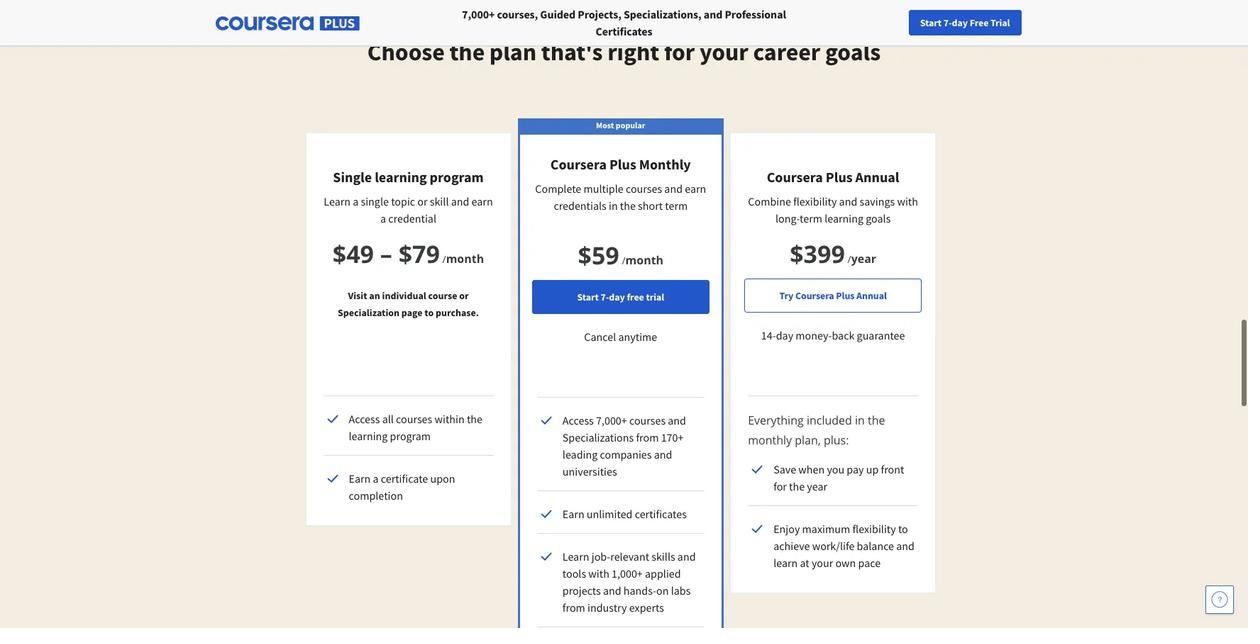 Task type: vqa. For each thing, say whether or not it's contained in the screenshot.
bottommost Learn
yes



Task type: locate. For each thing, give the bounding box(es) containing it.
to inside enjoy maximum flexibility to achieve work/life balance and learn at your own pace
[[899, 522, 908, 537]]

to down front
[[899, 522, 908, 537]]

1 horizontal spatial earn
[[685, 182, 707, 196]]

experts
[[629, 601, 664, 615]]

0 vertical spatial with
[[898, 195, 919, 209]]

certificates
[[635, 508, 687, 522]]

0 vertical spatial for
[[664, 37, 695, 67]]

or for topic
[[418, 195, 428, 209]]

0 horizontal spatial to
[[425, 307, 434, 319]]

in down multiple on the left top of the page
[[609, 199, 618, 213]]

0 horizontal spatial day
[[609, 291, 625, 304]]

learn a single topic or skill and earn a credential
[[324, 195, 493, 226]]

1 horizontal spatial a
[[373, 472, 379, 486]]

companies
[[600, 448, 652, 462]]

a inside earn a certificate upon completion
[[373, 472, 379, 486]]

or inside "visit an individual course or specialization page to purchase."
[[459, 290, 469, 302]]

/ right $79
[[443, 253, 446, 266]]

1 horizontal spatial year
[[852, 251, 877, 267]]

earn for $59
[[563, 508, 585, 522]]

trial
[[991, 16, 1010, 29]]

term inside combine flexibility and savings with long-term learning goals
[[800, 212, 823, 226]]

courses right all
[[396, 412, 432, 427]]

plan
[[490, 37, 537, 67]]

0 horizontal spatial year
[[807, 480, 828, 494]]

/ right $399
[[848, 253, 852, 266]]

annual up guarantee
[[857, 290, 887, 302]]

long-
[[776, 212, 800, 226]]

month up free
[[626, 253, 664, 268]]

find your new career
[[946, 16, 1035, 29]]

0 vertical spatial in
[[609, 199, 618, 213]]

1 vertical spatial with
[[589, 567, 610, 581]]

1 vertical spatial program
[[390, 429, 431, 444]]

year inside save  when you pay up front for the year
[[807, 480, 828, 494]]

earn
[[685, 182, 707, 196], [472, 195, 493, 209]]

everything
[[748, 413, 804, 429]]

2 vertical spatial day
[[776, 329, 794, 343]]

courses inside access 7,000+ courses and specializations from 170+ leading companies and universities
[[630, 414, 666, 428]]

and right balance
[[897, 540, 915, 554]]

7-
[[944, 16, 952, 29], [601, 291, 609, 304]]

2 horizontal spatial your
[[966, 16, 985, 29]]

1 horizontal spatial to
[[899, 522, 908, 537]]

7,000+ up specializations
[[596, 414, 627, 428]]

on
[[657, 584, 669, 598]]

0 horizontal spatial in
[[609, 199, 618, 213]]

1 horizontal spatial earn
[[563, 508, 585, 522]]

month inside $49 – $79 / month
[[446, 251, 484, 267]]

skills
[[652, 550, 676, 564]]

earn for $49
[[349, 472, 371, 486]]

a up "completion"
[[373, 472, 379, 486]]

plus for monthly
[[610, 155, 637, 173]]

0 horizontal spatial learn
[[324, 195, 351, 209]]

courses inside access all courses within the learning program
[[396, 412, 432, 427]]

1 vertical spatial learn
[[563, 550, 590, 564]]

the inside complete multiple courses and earn credentials in the short term
[[620, 199, 636, 213]]

learn up tools
[[563, 550, 590, 564]]

2 horizontal spatial /
[[848, 253, 852, 266]]

0 vertical spatial or
[[418, 195, 428, 209]]

1 vertical spatial for
[[774, 480, 787, 494]]

1 vertical spatial learning
[[825, 212, 864, 226]]

an
[[369, 290, 380, 302]]

1 horizontal spatial learn
[[563, 550, 590, 564]]

learn inside learn job-relevant skills and tools with 1,000+ applied projects and hands-on labs from industry experts
[[563, 550, 590, 564]]

a
[[353, 195, 359, 209], [381, 212, 386, 226], [373, 472, 379, 486]]

1 horizontal spatial month
[[626, 253, 664, 268]]

access left all
[[349, 412, 380, 427]]

applied
[[645, 567, 681, 581]]

with inside combine flexibility and savings with long-term learning goals
[[898, 195, 919, 209]]

from left 170+
[[636, 431, 659, 445]]

and up 170+
[[668, 414, 686, 428]]

or inside learn a single topic or skill and earn a credential
[[418, 195, 428, 209]]

0 vertical spatial 7-
[[944, 16, 952, 29]]

1 vertical spatial your
[[700, 37, 749, 67]]

your inside find your new career link
[[966, 16, 985, 29]]

when
[[799, 463, 825, 477]]

program inside access all courses within the learning program
[[390, 429, 431, 444]]

1 horizontal spatial start
[[921, 16, 942, 29]]

new
[[987, 16, 1006, 29]]

start up cancel
[[577, 291, 599, 304]]

and inside the 7,000+ courses, guided projects, specializations, and professional certificates
[[704, 7, 723, 21]]

coursera
[[551, 155, 607, 173], [767, 168, 823, 186], [796, 290, 834, 302]]

0 vertical spatial day
[[952, 16, 968, 29]]

learning up $399 / year
[[825, 212, 864, 226]]

the
[[450, 37, 485, 67], [620, 199, 636, 213], [467, 412, 483, 427], [868, 413, 886, 429], [789, 480, 805, 494]]

in right the included
[[855, 413, 865, 429]]

the down save
[[789, 480, 805, 494]]

the inside access all courses within the learning program
[[467, 412, 483, 427]]

1 vertical spatial earn
[[563, 508, 585, 522]]

0 horizontal spatial earn
[[349, 472, 371, 486]]

learn inside learn a single topic or skill and earn a credential
[[324, 195, 351, 209]]

cancel
[[584, 330, 616, 344]]

for down specializations,
[[664, 37, 695, 67]]

1 horizontal spatial your
[[812, 557, 834, 571]]

0 horizontal spatial or
[[418, 195, 428, 209]]

plus up combine flexibility and savings with long-term learning goals
[[826, 168, 853, 186]]

with
[[898, 195, 919, 209], [589, 567, 610, 581]]

1 vertical spatial 7,000+
[[596, 414, 627, 428]]

start 7-day free trial
[[921, 16, 1010, 29]]

1,000+
[[612, 567, 643, 581]]

start for start 7-day free trial
[[921, 16, 942, 29]]

coursera for coursera plus annual
[[767, 168, 823, 186]]

your inside enjoy maximum flexibility to achieve work/life balance and learn at your own pace
[[812, 557, 834, 571]]

plus:
[[824, 433, 849, 449]]

$79
[[399, 238, 440, 270]]

goals inside combine flexibility and savings with long-term learning goals
[[866, 212, 891, 226]]

and right the skill
[[451, 195, 469, 209]]

earn inside learn a single topic or skill and earn a credential
[[472, 195, 493, 209]]

1 horizontal spatial access
[[563, 414, 594, 428]]

0 horizontal spatial flexibility
[[794, 195, 837, 209]]

2 vertical spatial a
[[373, 472, 379, 486]]

0 horizontal spatial /
[[443, 253, 446, 266]]

coursera plus image
[[215, 16, 360, 31]]

term up $399
[[800, 212, 823, 226]]

/ inside $399 / year
[[848, 253, 852, 266]]

day left free
[[609, 291, 625, 304]]

term
[[665, 199, 688, 213], [800, 212, 823, 226]]

and inside learn a single topic or skill and earn a credential
[[451, 195, 469, 209]]

/ inside $49 – $79 / month
[[443, 253, 446, 266]]

/
[[443, 253, 446, 266], [848, 253, 852, 266], [622, 254, 626, 268]]

1 horizontal spatial term
[[800, 212, 823, 226]]

with right 'savings'
[[898, 195, 919, 209]]

None search field
[[195, 9, 536, 37]]

1 vertical spatial from
[[563, 601, 586, 615]]

0 vertical spatial earn
[[349, 472, 371, 486]]

coursera inside button
[[796, 290, 834, 302]]

coursera up complete
[[551, 155, 607, 173]]

7- for free
[[601, 291, 609, 304]]

day left money-
[[776, 329, 794, 343]]

page
[[402, 307, 423, 319]]

1 vertical spatial day
[[609, 291, 625, 304]]

7,000+ left courses,
[[462, 7, 495, 21]]

1 vertical spatial start
[[577, 291, 599, 304]]

coursera right try
[[796, 290, 834, 302]]

0 vertical spatial a
[[353, 195, 359, 209]]

1 horizontal spatial day
[[776, 329, 794, 343]]

earn left 'unlimited'
[[563, 508, 585, 522]]

0 horizontal spatial 7,000+
[[462, 7, 495, 21]]

cancel anytime
[[584, 330, 658, 344]]

0 vertical spatial to
[[425, 307, 434, 319]]

a down the single
[[381, 212, 386, 226]]

or left the skill
[[418, 195, 428, 209]]

to right page
[[425, 307, 434, 319]]

day
[[952, 16, 968, 29], [609, 291, 625, 304], [776, 329, 794, 343]]

plus up back
[[836, 290, 855, 302]]

learning inside access all courses within the learning program
[[349, 429, 388, 444]]

coursera for coursera plus monthly
[[551, 155, 607, 173]]

or up purchase.
[[459, 290, 469, 302]]

or for course
[[459, 290, 469, 302]]

access for access 7,000+ courses and specializations from 170+ leading companies and universities
[[563, 414, 594, 428]]

0 vertical spatial your
[[966, 16, 985, 29]]

in inside everything included in the monthly plan, plus:
[[855, 413, 865, 429]]

0 horizontal spatial with
[[589, 567, 610, 581]]

try
[[780, 290, 794, 302]]

1 horizontal spatial or
[[459, 290, 469, 302]]

day for free
[[952, 16, 968, 29]]

month up course
[[446, 251, 484, 267]]

0 horizontal spatial a
[[353, 195, 359, 209]]

0 vertical spatial year
[[852, 251, 877, 267]]

program down all
[[390, 429, 431, 444]]

a for single
[[353, 195, 359, 209]]

choose
[[368, 37, 445, 67]]

7- left free at the top right of page
[[944, 16, 952, 29]]

1 horizontal spatial in
[[855, 413, 865, 429]]

day left free at the top right of page
[[952, 16, 968, 29]]

courses up short
[[626, 182, 662, 196]]

0 vertical spatial 7,000+
[[462, 7, 495, 21]]

goals right career
[[826, 37, 881, 67]]

and left professional
[[704, 7, 723, 21]]

1 horizontal spatial with
[[898, 195, 919, 209]]

program
[[430, 168, 484, 186], [390, 429, 431, 444]]

the right the included
[[868, 413, 886, 429]]

learning up topic
[[375, 168, 427, 186]]

0 horizontal spatial start
[[577, 291, 599, 304]]

to inside "visit an individual course or specialization page to purchase."
[[425, 307, 434, 319]]

start left find
[[921, 16, 942, 29]]

year right $399
[[852, 251, 877, 267]]

0 horizontal spatial earn
[[472, 195, 493, 209]]

your
[[966, 16, 985, 29], [700, 37, 749, 67], [812, 557, 834, 571]]

0 vertical spatial start
[[921, 16, 942, 29]]

flexibility down coursera plus annual
[[794, 195, 837, 209]]

plus
[[610, 155, 637, 173], [826, 168, 853, 186], [836, 290, 855, 302]]

0 horizontal spatial month
[[446, 251, 484, 267]]

access inside access all courses within the learning program
[[349, 412, 380, 427]]

1 vertical spatial a
[[381, 212, 386, 226]]

program up the skill
[[430, 168, 484, 186]]

/ right $59
[[622, 254, 626, 268]]

annual
[[856, 168, 900, 186], [857, 290, 887, 302]]

$49 – $79 / month
[[333, 238, 484, 270]]

courses inside complete multiple courses and earn credentials in the short term
[[626, 182, 662, 196]]

1 vertical spatial to
[[899, 522, 908, 537]]

year down when
[[807, 480, 828, 494]]

courses up 170+
[[630, 414, 666, 428]]

2 vertical spatial your
[[812, 557, 834, 571]]

0 horizontal spatial term
[[665, 199, 688, 213]]

annual up 'savings'
[[856, 168, 900, 186]]

coursera up combine
[[767, 168, 823, 186]]

term right short
[[665, 199, 688, 213]]

for down save
[[774, 480, 787, 494]]

1 horizontal spatial 7-
[[944, 16, 952, 29]]

with down job-
[[589, 567, 610, 581]]

1 vertical spatial or
[[459, 290, 469, 302]]

try coursera plus annual button
[[745, 279, 922, 313]]

2 horizontal spatial a
[[381, 212, 386, 226]]

1 horizontal spatial from
[[636, 431, 659, 445]]

visit an individual course or specialization page to purchase.
[[338, 290, 479, 319]]

1 horizontal spatial flexibility
[[853, 522, 896, 537]]

earn down the 'monthly'
[[685, 182, 707, 196]]

learn job-relevant skills and tools with 1,000+ applied projects and hands-on labs from industry experts
[[563, 550, 696, 615]]

a left the single
[[353, 195, 359, 209]]

in inside complete multiple courses and earn credentials in the short term
[[609, 199, 618, 213]]

learn down single
[[324, 195, 351, 209]]

monthly
[[748, 433, 792, 449]]

the right within
[[467, 412, 483, 427]]

1 vertical spatial annual
[[857, 290, 887, 302]]

1 vertical spatial goals
[[866, 212, 891, 226]]

free
[[627, 291, 644, 304]]

coursera plus monthly
[[551, 155, 691, 173]]

earn a certificate upon completion
[[349, 472, 455, 503]]

savings
[[860, 195, 895, 209]]

enjoy
[[774, 522, 800, 537]]

the inside save  when you pay up front for the year
[[789, 480, 805, 494]]

choose the plan that's right for your career goals
[[368, 37, 881, 67]]

plus up multiple on the left top of the page
[[610, 155, 637, 173]]

earn right the skill
[[472, 195, 493, 209]]

flexibility inside enjoy maximum flexibility to achieve work/life balance and learn at your own pace
[[853, 522, 896, 537]]

flexibility up balance
[[853, 522, 896, 537]]

monthly
[[639, 155, 691, 173]]

and down the 'monthly'
[[665, 182, 683, 196]]

access inside access 7,000+ courses and specializations from 170+ leading companies and universities
[[563, 414, 594, 428]]

you
[[827, 463, 845, 477]]

access
[[349, 412, 380, 427], [563, 414, 594, 428]]

14-day money-back guarantee
[[762, 329, 905, 343]]

0 vertical spatial flexibility
[[794, 195, 837, 209]]

access up specializations
[[563, 414, 594, 428]]

0 horizontal spatial access
[[349, 412, 380, 427]]

learning down all
[[349, 429, 388, 444]]

earn inside earn a certificate upon completion
[[349, 472, 371, 486]]

1 vertical spatial 7-
[[601, 291, 609, 304]]

earn inside complete multiple courses and earn credentials in the short term
[[685, 182, 707, 196]]

start
[[921, 16, 942, 29], [577, 291, 599, 304]]

help center image
[[1212, 592, 1229, 609]]

1 horizontal spatial 7,000+
[[596, 414, 627, 428]]

year inside $399 / year
[[852, 251, 877, 267]]

specializations
[[563, 431, 634, 445]]

balance
[[857, 540, 894, 554]]

1 vertical spatial year
[[807, 480, 828, 494]]

0 vertical spatial from
[[636, 431, 659, 445]]

visit
[[348, 290, 367, 302]]

enjoy maximum flexibility to achieve work/life balance and learn at your own pace
[[774, 522, 915, 571]]

from inside access 7,000+ courses and specializations from 170+ leading companies and universities
[[636, 431, 659, 445]]

/ inside $59 / month
[[622, 254, 626, 268]]

plan,
[[795, 433, 821, 449]]

earn up "completion"
[[349, 472, 371, 486]]

flexibility
[[794, 195, 837, 209], [853, 522, 896, 537]]

1 vertical spatial flexibility
[[853, 522, 896, 537]]

0 horizontal spatial 7-
[[601, 291, 609, 304]]

7,000+ inside the 7,000+ courses, guided projects, specializations, and professional certificates
[[462, 7, 495, 21]]

goals for learning
[[866, 212, 891, 226]]

1 horizontal spatial for
[[774, 480, 787, 494]]

from down 'projects'
[[563, 601, 586, 615]]

and down coursera plus annual
[[839, 195, 858, 209]]

start for start 7-day free trial
[[577, 291, 599, 304]]

1 vertical spatial in
[[855, 413, 865, 429]]

2 horizontal spatial day
[[952, 16, 968, 29]]

courses
[[626, 182, 662, 196], [396, 412, 432, 427], [630, 414, 666, 428]]

1 horizontal spatial /
[[622, 254, 626, 268]]

0 horizontal spatial from
[[563, 601, 586, 615]]

goals down 'savings'
[[866, 212, 891, 226]]

or
[[418, 195, 428, 209], [459, 290, 469, 302]]

try coursera plus annual
[[780, 290, 887, 302]]

work/life
[[813, 540, 855, 554]]

2 vertical spatial learning
[[349, 429, 388, 444]]

0 vertical spatial goals
[[826, 37, 881, 67]]

month
[[446, 251, 484, 267], [626, 253, 664, 268]]

0 vertical spatial learn
[[324, 195, 351, 209]]

7- left free
[[601, 291, 609, 304]]

certificate
[[381, 472, 428, 486]]

the left short
[[620, 199, 636, 213]]

save  when you pay up front for the year
[[774, 463, 905, 494]]



Task type: describe. For each thing, give the bounding box(es) containing it.
the inside everything included in the monthly plan, plus:
[[868, 413, 886, 429]]

upon
[[431, 472, 455, 486]]

industry
[[588, 601, 627, 615]]

0 vertical spatial program
[[430, 168, 484, 186]]

skill
[[430, 195, 449, 209]]

170+
[[661, 431, 684, 445]]

7- for free
[[944, 16, 952, 29]]

back
[[832, 329, 855, 343]]

find your new career link
[[939, 14, 1042, 32]]

0 vertical spatial annual
[[856, 168, 900, 186]]

guided
[[540, 7, 576, 21]]

free
[[970, 16, 989, 29]]

earn unlimited certificates
[[563, 508, 687, 522]]

and down 170+
[[654, 448, 673, 462]]

start 7-day free trial button
[[909, 10, 1022, 35]]

plus for annual
[[826, 168, 853, 186]]

courses for multiple
[[626, 182, 662, 196]]

and right skills
[[678, 550, 696, 564]]

up
[[867, 463, 879, 477]]

and inside complete multiple courses and earn credentials in the short term
[[665, 182, 683, 196]]

short
[[638, 199, 663, 213]]

access 7,000+ courses and specializations from 170+ leading companies and universities
[[563, 414, 686, 479]]

job-
[[592, 550, 611, 564]]

specializations,
[[624, 7, 702, 21]]

14-
[[762, 329, 776, 343]]

at
[[800, 557, 810, 571]]

$399
[[790, 238, 845, 270]]

save
[[774, 463, 797, 477]]

achieve
[[774, 540, 810, 554]]

popular
[[616, 120, 646, 131]]

and inside combine flexibility and savings with long-term learning goals
[[839, 195, 858, 209]]

learn for learn a single topic or skill and earn a credential
[[324, 195, 351, 209]]

access for access all courses within the learning program
[[349, 412, 380, 427]]

own
[[836, 557, 856, 571]]

front
[[881, 463, 905, 477]]

plus inside button
[[836, 290, 855, 302]]

goals for career
[[826, 37, 881, 67]]

career
[[753, 37, 821, 67]]

0 vertical spatial learning
[[375, 168, 427, 186]]

/ for $399
[[848, 253, 852, 266]]

–
[[380, 238, 392, 270]]

course
[[428, 290, 457, 302]]

relevant
[[611, 550, 650, 564]]

$49
[[333, 238, 374, 270]]

0 horizontal spatial for
[[664, 37, 695, 67]]

/ for $59
[[622, 254, 626, 268]]

month inside $59 / month
[[626, 253, 664, 268]]

certificates
[[596, 24, 653, 38]]

single
[[333, 168, 372, 186]]

credential
[[388, 212, 437, 226]]

combine flexibility and savings with long-term learning goals
[[748, 195, 919, 226]]

with inside learn job-relevant skills and tools with 1,000+ applied projects and hands-on labs from industry experts
[[589, 567, 610, 581]]

tools
[[563, 567, 586, 581]]

guarantee
[[857, 329, 905, 343]]

7,000+ inside access 7,000+ courses and specializations from 170+ leading companies and universities
[[596, 414, 627, 428]]

start 7-day free trial button
[[532, 280, 710, 314]]

credentials
[[554, 199, 607, 213]]

that's
[[541, 37, 603, 67]]

individual
[[382, 290, 427, 302]]

multiple
[[584, 182, 624, 196]]

professional
[[725, 7, 787, 21]]

complete multiple courses and earn credentials in the short term
[[535, 182, 707, 213]]

included
[[807, 413, 852, 429]]

0 horizontal spatial your
[[700, 37, 749, 67]]

flexibility inside combine flexibility and savings with long-term learning goals
[[794, 195, 837, 209]]

pay
[[847, 463, 864, 477]]

learn
[[774, 557, 798, 571]]

topic
[[391, 195, 415, 209]]

and up "industry"
[[603, 584, 622, 598]]

most
[[596, 120, 614, 131]]

maximum
[[803, 522, 851, 537]]

most popular
[[596, 120, 646, 131]]

learn for learn job-relevant skills and tools with 1,000+ applied projects and hands-on labs from industry experts
[[563, 550, 590, 564]]

start 7-day free trial
[[577, 291, 665, 304]]

trial
[[646, 291, 665, 304]]

right
[[608, 37, 660, 67]]

find
[[946, 16, 964, 29]]

single learning program
[[333, 168, 484, 186]]

courses for 7,000+
[[630, 414, 666, 428]]

courses for all
[[396, 412, 432, 427]]

projects,
[[578, 7, 622, 21]]

7,000+ courses, guided projects, specializations, and professional certificates
[[462, 7, 787, 38]]

day for free
[[609, 291, 625, 304]]

from inside learn job-relevant skills and tools with 1,000+ applied projects and hands-on labs from industry experts
[[563, 601, 586, 615]]

combine
[[748, 195, 791, 209]]

career
[[1008, 16, 1035, 29]]

money-
[[796, 329, 832, 343]]

specialization
[[338, 307, 400, 319]]

leading
[[563, 448, 598, 462]]

$399 / year
[[790, 238, 877, 270]]

complete
[[535, 182, 582, 196]]

$59
[[578, 239, 620, 272]]

learning inside combine flexibility and savings with long-term learning goals
[[825, 212, 864, 226]]

and inside enjoy maximum flexibility to achieve work/life balance and learn at your own pace
[[897, 540, 915, 554]]

everything included in the monthly plan, plus:
[[748, 413, 886, 449]]

the left the plan on the top of the page
[[450, 37, 485, 67]]

term inside complete multiple courses and earn credentials in the short term
[[665, 199, 688, 213]]

a for certificate
[[373, 472, 379, 486]]

$59 / month
[[578, 239, 664, 272]]

anytime
[[619, 330, 658, 344]]

for inside save  when you pay up front for the year
[[774, 480, 787, 494]]

pace
[[859, 557, 881, 571]]

annual inside button
[[857, 290, 887, 302]]

single
[[361, 195, 389, 209]]



